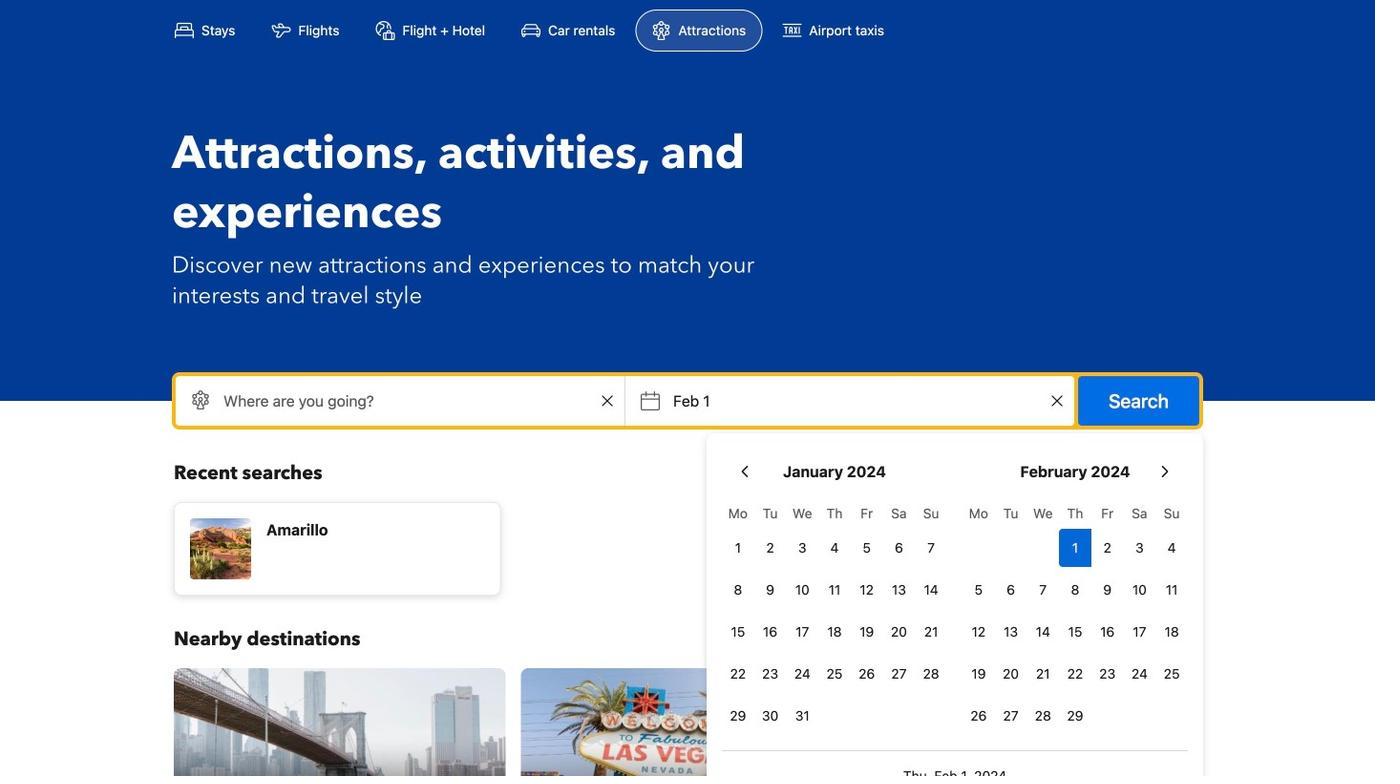 Task type: vqa. For each thing, say whether or not it's contained in the screenshot.
TRAVEL
no



Task type: locate. For each thing, give the bounding box(es) containing it.
19 January 2024 checkbox
[[851, 613, 883, 651]]

26 January 2024 checkbox
[[851, 655, 883, 693]]

6 January 2024 checkbox
[[883, 529, 915, 567]]

9 February 2024 checkbox
[[1091, 571, 1124, 609]]

las vegas image
[[521, 668, 853, 776]]

cell
[[1059, 525, 1091, 567]]

4 February 2024 checkbox
[[1156, 529, 1188, 567]]

1 horizontal spatial grid
[[963, 495, 1188, 735]]

2 January 2024 checkbox
[[754, 529, 786, 567]]

17 February 2024 checkbox
[[1124, 613, 1156, 651]]

24 January 2024 checkbox
[[786, 655, 819, 693]]

10 February 2024 checkbox
[[1124, 571, 1156, 609]]

7 February 2024 checkbox
[[1027, 571, 1059, 609]]

Where are you going? search field
[[176, 376, 625, 426]]

0 horizontal spatial grid
[[722, 495, 947, 735]]

4 January 2024 checkbox
[[819, 529, 851, 567]]

21 January 2024 checkbox
[[915, 613, 947, 651]]

15 February 2024 checkbox
[[1059, 613, 1091, 651]]

1 January 2024 checkbox
[[722, 529, 754, 567]]

new york image
[[174, 668, 506, 776]]

22 February 2024 checkbox
[[1059, 655, 1091, 693]]

29 February 2024 checkbox
[[1059, 697, 1091, 735]]

7 January 2024 checkbox
[[915, 529, 947, 567]]

20 January 2024 checkbox
[[883, 613, 915, 651]]

31 January 2024 checkbox
[[786, 697, 819, 735]]

11 February 2024 checkbox
[[1156, 571, 1188, 609]]

2 February 2024 checkbox
[[1091, 529, 1124, 567]]

21 February 2024 checkbox
[[1027, 655, 1059, 693]]

27 February 2024 checkbox
[[995, 697, 1027, 735]]

27 January 2024 checkbox
[[883, 655, 915, 693]]

grid
[[722, 495, 947, 735], [963, 495, 1188, 735]]

29 January 2024 checkbox
[[722, 697, 754, 735]]

5 January 2024 checkbox
[[851, 529, 883, 567]]

3 February 2024 checkbox
[[1124, 529, 1156, 567]]

20 February 2024 checkbox
[[995, 655, 1027, 693]]

1 February 2024 checkbox
[[1059, 529, 1091, 567]]

8 February 2024 checkbox
[[1059, 571, 1091, 609]]

25 January 2024 checkbox
[[819, 655, 851, 693]]

23 January 2024 checkbox
[[754, 655, 786, 693]]



Task type: describe. For each thing, give the bounding box(es) containing it.
18 January 2024 checkbox
[[819, 613, 851, 651]]

13 January 2024 checkbox
[[883, 571, 915, 609]]

10 January 2024 checkbox
[[786, 571, 819, 609]]

14 January 2024 checkbox
[[915, 571, 947, 609]]

6 February 2024 checkbox
[[995, 571, 1027, 609]]

16 January 2024 checkbox
[[754, 613, 786, 651]]

12 February 2024 checkbox
[[963, 613, 995, 651]]

9 January 2024 checkbox
[[754, 571, 786, 609]]

16 February 2024 checkbox
[[1091, 613, 1124, 651]]

key west image
[[868, 668, 1200, 776]]

28 January 2024 checkbox
[[915, 655, 947, 693]]

2 grid from the left
[[963, 495, 1188, 735]]

24 February 2024 checkbox
[[1124, 655, 1156, 693]]

19 February 2024 checkbox
[[963, 655, 995, 693]]

23 February 2024 checkbox
[[1091, 655, 1124, 693]]

8 January 2024 checkbox
[[722, 571, 754, 609]]

3 January 2024 checkbox
[[786, 529, 819, 567]]

25 February 2024 checkbox
[[1156, 655, 1188, 693]]

26 February 2024 checkbox
[[963, 697, 995, 735]]

17 January 2024 checkbox
[[786, 613, 819, 651]]

28 February 2024 checkbox
[[1027, 697, 1059, 735]]

22 January 2024 checkbox
[[722, 655, 754, 693]]

11 January 2024 checkbox
[[819, 571, 851, 609]]

1 grid from the left
[[722, 495, 947, 735]]

13 February 2024 checkbox
[[995, 613, 1027, 651]]

18 February 2024 checkbox
[[1156, 613, 1188, 651]]

14 February 2024 checkbox
[[1027, 613, 1059, 651]]

15 January 2024 checkbox
[[722, 613, 754, 651]]

12 January 2024 checkbox
[[851, 571, 883, 609]]

5 February 2024 checkbox
[[963, 571, 995, 609]]

30 January 2024 checkbox
[[754, 697, 786, 735]]



